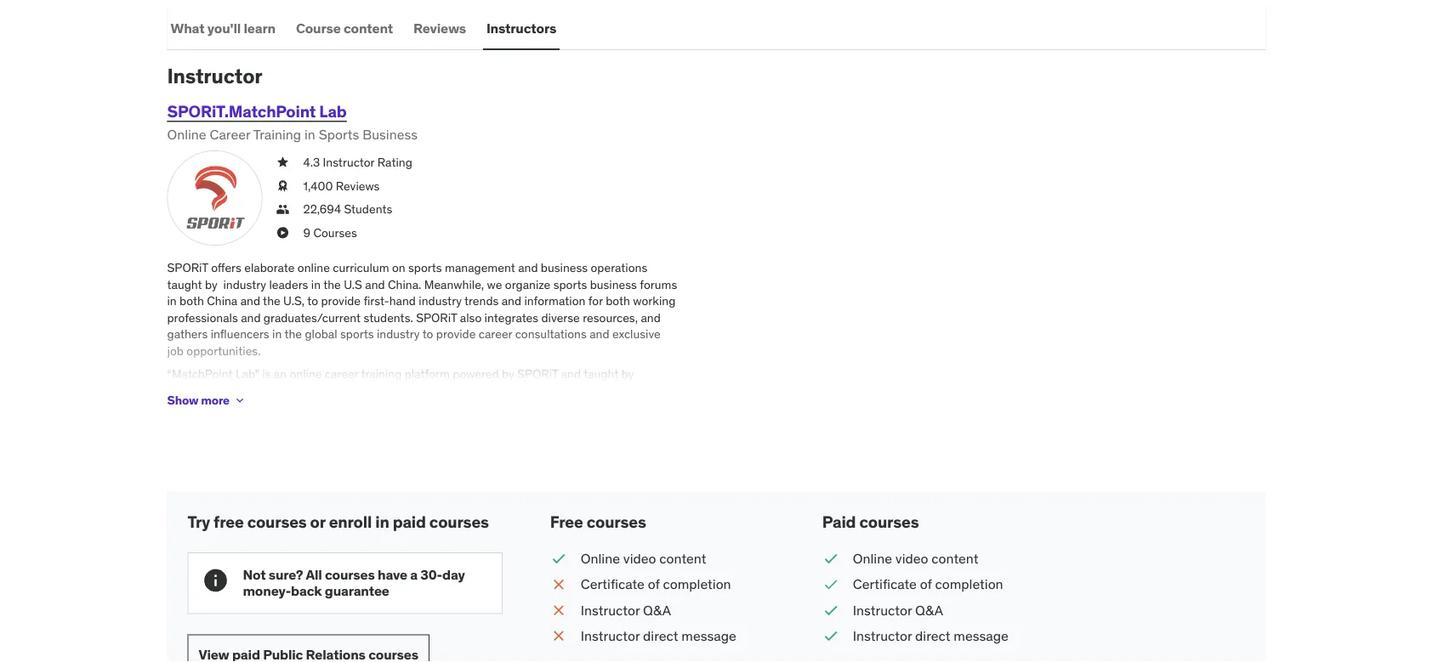 Task type: vqa. For each thing, say whether or not it's contained in the screenshot.
CURRICULUM
yes



Task type: describe. For each thing, give the bounding box(es) containing it.
message for paid courses
[[954, 628, 1009, 646]]

diverse
[[542, 311, 580, 326]]

certificate of completion for free courses
[[581, 576, 732, 594]]

resources,
[[583, 311, 638, 326]]

message for free courses
[[682, 628, 737, 646]]

consultations
[[515, 327, 587, 343]]

users
[[319, 384, 348, 399]]

a
[[410, 567, 418, 585]]

business
[[363, 126, 418, 143]]

and up chinese
[[241, 401, 260, 416]]

landscape.
[[297, 417, 354, 433]]

to up graduates/current
[[307, 294, 318, 309]]

all
[[306, 567, 322, 585]]

global
[[305, 327, 338, 343]]

q&a for free courses
[[643, 602, 671, 620]]

online for paid courses
[[853, 551, 893, 568]]

industry down students.
[[377, 327, 420, 343]]

in inside sporit.matchpoint lab online career training in sports business
[[305, 126, 316, 143]]

day
[[443, 567, 465, 585]]

0 vertical spatial online
[[298, 261, 330, 276]]

course
[[296, 20, 341, 37]]

powered
[[453, 367, 499, 383]]

4.3 instructor rating
[[303, 155, 413, 170]]

registered
[[258, 384, 316, 399]]

have inside sporit offers elaborate online curriculum on sports management and business operations taught by  industry leaders in the u.s and china. meanwhile, we organize sports business forums in both china and the u.s, to provide first-hand industry trends and information for both working professionals and graduates/current students. sporit also integrates diverse resources, and gathers influencers in the global sports industry to provide career consultations and exclusive job opportunities. "matchpoint lab" is an online career training platform powered by sporit and taught by industry leaders. registered users will have exclusive access to digital content on sports management and business operations, through which they will become competent asset to the evolving chinese sports landscape.
[[371, 384, 396, 399]]

9
[[303, 225, 311, 241]]

of for free courses
[[648, 576, 660, 594]]

online video content for paid courses
[[853, 551, 979, 568]]

free
[[550, 513, 583, 533]]

reviews button
[[410, 8, 470, 49]]

try free courses or enroll in paid courses
[[188, 513, 489, 533]]

video for paid courses
[[896, 551, 929, 568]]

xsmall image for 4.3 instructor rating
[[276, 155, 290, 171]]

operations,
[[313, 401, 373, 416]]

content inside button
[[344, 20, 393, 37]]

trends
[[465, 294, 499, 309]]

sports up the information on the top left of page
[[554, 277, 587, 293]]

first-
[[364, 294, 390, 309]]

22,694
[[303, 202, 341, 217]]

professionals
[[167, 311, 238, 326]]

completion for free courses
[[663, 576, 732, 594]]

30-
[[421, 567, 443, 585]]

training
[[253, 126, 301, 143]]

paid courses
[[823, 513, 919, 533]]

gathers
[[167, 327, 208, 343]]

digital
[[503, 384, 536, 399]]

meanwhile,
[[424, 277, 484, 293]]

in right leaders
[[311, 277, 321, 293]]

china
[[207, 294, 238, 309]]

1 vertical spatial reviews
[[336, 179, 380, 194]]

1,400
[[303, 179, 333, 194]]

0 horizontal spatial will
[[351, 384, 368, 399]]

offers
[[211, 261, 242, 276]]

1 vertical spatial on
[[583, 384, 597, 399]]

in right influencers
[[272, 327, 282, 343]]

access
[[450, 384, 487, 399]]

sports
[[319, 126, 359, 143]]

in up professionals
[[167, 294, 177, 309]]

we
[[487, 277, 502, 293]]

also
[[460, 311, 482, 326]]

courses
[[314, 225, 357, 241]]

china.
[[388, 277, 422, 293]]

instructor direct message for free courses
[[581, 628, 737, 646]]

reviews inside button
[[414, 20, 466, 37]]

0 vertical spatial on
[[392, 261, 406, 276]]

1 vertical spatial career
[[325, 367, 359, 383]]

what you'll learn button
[[167, 8, 279, 49]]

what you'll learn
[[171, 20, 276, 37]]

1 horizontal spatial sporit
[[416, 311, 457, 326]]

0 vertical spatial taught
[[167, 277, 202, 293]]

1 horizontal spatial business
[[541, 261, 588, 276]]

in left paid
[[375, 513, 389, 533]]

instructor q&a for free courses
[[581, 602, 671, 620]]

elaborate
[[244, 261, 295, 276]]

online for free courses
[[581, 551, 620, 568]]

1 both from the left
[[180, 294, 204, 309]]

"matchpoint
[[167, 367, 233, 383]]

asset
[[607, 401, 635, 416]]

and right china
[[241, 294, 260, 309]]

xsmall image for 1,400 reviews
[[276, 178, 290, 195]]

22,694 students
[[303, 202, 393, 217]]

industry down offers
[[223, 277, 266, 293]]

become
[[500, 401, 543, 416]]

1 horizontal spatial will
[[480, 401, 497, 416]]

direct for free courses
[[643, 628, 679, 646]]

the left u.s
[[324, 277, 341, 293]]

paid
[[823, 513, 856, 533]]

they
[[454, 401, 477, 416]]

2 both from the left
[[606, 294, 631, 309]]

and down resources, at top left
[[590, 327, 610, 343]]

xsmall image for 22,694 students
[[276, 202, 290, 218]]

money-
[[243, 583, 291, 601]]

organize
[[505, 277, 551, 293]]

instructors button
[[483, 8, 560, 49]]

instructors
[[487, 20, 557, 37]]

job
[[167, 344, 184, 359]]

1 horizontal spatial career
[[479, 327, 513, 343]]

sports up the asset
[[599, 384, 633, 399]]

operations
[[591, 261, 648, 276]]

guarantee
[[325, 583, 390, 601]]

and up the organize
[[518, 261, 538, 276]]

of for paid courses
[[921, 576, 932, 594]]

not sure? all courses have a 30-day money-back guarantee
[[243, 567, 465, 601]]

career
[[210, 126, 250, 143]]

the right the asset
[[652, 401, 669, 416]]

evolving
[[167, 417, 211, 433]]

leaders.
[[213, 384, 255, 399]]

lab"
[[236, 367, 259, 383]]

0 vertical spatial exclusive
[[613, 327, 661, 343]]

you'll
[[207, 20, 241, 37]]



Task type: locate. For each thing, give the bounding box(es) containing it.
xsmall image left 22,694
[[276, 202, 290, 218]]

1,400 reviews
[[303, 179, 380, 194]]

2 online video content from the left
[[853, 551, 979, 568]]

0 horizontal spatial provide
[[321, 294, 361, 309]]

chinese
[[214, 417, 257, 433]]

1 horizontal spatial certificate
[[853, 576, 917, 594]]

platform
[[405, 367, 450, 383]]

video down paid courses
[[896, 551, 929, 568]]

certificate of completion
[[581, 576, 732, 594], [853, 576, 1004, 594]]

is
[[262, 367, 271, 383]]

management up we
[[445, 261, 515, 276]]

1 completion from the left
[[663, 576, 732, 594]]

2 vertical spatial business
[[263, 401, 310, 416]]

certificate down the free courses
[[581, 576, 645, 594]]

small image for paid
[[823, 602, 840, 621]]

on up competent
[[583, 384, 597, 399]]

1 instructor direct message from the left
[[581, 628, 737, 646]]

0 vertical spatial reviews
[[414, 20, 466, 37]]

1 horizontal spatial instructor q&a
[[853, 602, 944, 620]]

1 xsmall image from the top
[[276, 155, 290, 171]]

1 horizontal spatial taught
[[584, 367, 619, 383]]

0 vertical spatial xsmall image
[[276, 155, 290, 171]]

2 message from the left
[[954, 628, 1009, 646]]

sports down registered
[[260, 417, 294, 433]]

1 vertical spatial management
[[167, 401, 238, 416]]

certificate of completion down paid courses
[[853, 576, 1004, 594]]

free
[[214, 513, 244, 533]]

on up china.
[[392, 261, 406, 276]]

1 vertical spatial sporit
[[416, 311, 457, 326]]

xsmall image
[[276, 178, 290, 195], [276, 202, 290, 218], [233, 395, 247, 408]]

sporit.matchpoint lab online career training in sports business
[[167, 102, 418, 143]]

sporit left also
[[416, 311, 457, 326]]

online down paid courses
[[853, 551, 893, 568]]

1 certificate of completion from the left
[[581, 576, 732, 594]]

1 q&a from the left
[[643, 602, 671, 620]]

1 horizontal spatial direct
[[916, 628, 951, 646]]

provide down u.s
[[321, 294, 361, 309]]

0 horizontal spatial taught
[[167, 277, 202, 293]]

0 vertical spatial management
[[445, 261, 515, 276]]

video down the free courses
[[624, 551, 657, 568]]

0 horizontal spatial certificate
[[581, 576, 645, 594]]

1 vertical spatial business
[[590, 277, 637, 293]]

0 vertical spatial will
[[351, 384, 368, 399]]

9 courses
[[303, 225, 357, 241]]

video
[[624, 551, 657, 568], [896, 551, 929, 568]]

0 horizontal spatial business
[[263, 401, 310, 416]]

1 direct from the left
[[643, 628, 679, 646]]

1 online video content from the left
[[581, 551, 707, 568]]

business down operations
[[590, 277, 637, 293]]

have left a on the left
[[378, 567, 408, 585]]

have down training
[[371, 384, 396, 399]]

1 horizontal spatial video
[[896, 551, 929, 568]]

1 horizontal spatial reviews
[[414, 20, 466, 37]]

1 video from the left
[[624, 551, 657, 568]]

certificate of completion down the free courses
[[581, 576, 732, 594]]

0 horizontal spatial direct
[[643, 628, 679, 646]]

an
[[274, 367, 287, 383]]

online up registered
[[290, 367, 322, 383]]

2 q&a from the left
[[916, 602, 944, 620]]

by up digital in the left bottom of the page
[[502, 367, 515, 383]]

career
[[479, 327, 513, 343], [325, 367, 359, 383]]

have inside the not sure? all courses have a 30-day money-back guarantee
[[378, 567, 408, 585]]

the left u.s,
[[263, 294, 281, 309]]

taught up professionals
[[167, 277, 202, 293]]

exclusive
[[613, 327, 661, 343], [399, 384, 447, 399]]

instructor q&a for paid courses
[[853, 602, 944, 620]]

0 vertical spatial xsmall image
[[276, 178, 290, 195]]

reviews down 4.3 instructor rating
[[336, 179, 380, 194]]

certificate
[[581, 576, 645, 594], [853, 576, 917, 594]]

online video content down the free courses
[[581, 551, 707, 568]]

sure?
[[269, 567, 303, 585]]

2 completion from the left
[[936, 576, 1004, 594]]

2 certificate of completion from the left
[[853, 576, 1004, 594]]

information
[[525, 294, 586, 309]]

or
[[310, 513, 326, 533]]

1 horizontal spatial both
[[606, 294, 631, 309]]

on
[[392, 261, 406, 276], [583, 384, 597, 399]]

2 certificate from the left
[[853, 576, 917, 594]]

sporit up digital in the left bottom of the page
[[517, 367, 559, 383]]

video for free courses
[[624, 551, 657, 568]]

exclusive down resources, at top left
[[613, 327, 661, 343]]

to up platform
[[423, 327, 434, 343]]

0 horizontal spatial message
[[682, 628, 737, 646]]

have
[[371, 384, 396, 399], [378, 567, 408, 585]]

sporit left offers
[[167, 261, 208, 276]]

xsmall image inside the show more button
[[233, 395, 247, 408]]

0 horizontal spatial both
[[180, 294, 204, 309]]

1 horizontal spatial exclusive
[[613, 327, 661, 343]]

online
[[298, 261, 330, 276], [290, 367, 322, 383]]

content inside sporit offers elaborate online curriculum on sports management and business operations taught by  industry leaders in the u.s and china. meanwhile, we organize sports business forums in both china and the u.s, to provide first-hand industry trends and information for both working professionals and graduates/current students. sporit also integrates diverse resources, and gathers influencers in the global sports industry to provide career consultations and exclusive job opportunities. "matchpoint lab" is an online career training platform powered by sporit and taught by industry leaders. registered users will have exclusive access to digital content on sports management and business operations, through which they will become competent asset to the evolving chinese sports landscape.
[[539, 384, 580, 399]]

both
[[180, 294, 204, 309], [606, 294, 631, 309]]

for
[[589, 294, 603, 309]]

0 horizontal spatial sporit
[[167, 261, 208, 276]]

leaders
[[269, 277, 308, 293]]

small image for free
[[550, 602, 568, 621]]

0 vertical spatial sporit
[[167, 261, 208, 276]]

0 horizontal spatial completion
[[663, 576, 732, 594]]

online video content down paid courses
[[853, 551, 979, 568]]

1 horizontal spatial by
[[622, 367, 634, 383]]

certificate for free
[[581, 576, 645, 594]]

u.s,
[[283, 294, 305, 309]]

message
[[682, 628, 737, 646], [954, 628, 1009, 646]]

completion
[[663, 576, 732, 594], [936, 576, 1004, 594]]

q&a for paid courses
[[916, 602, 944, 620]]

1 vertical spatial provide
[[436, 327, 476, 343]]

1 vertical spatial xsmall image
[[276, 202, 290, 218]]

enroll
[[329, 513, 372, 533]]

xsmall image left 1,400
[[276, 178, 290, 195]]

1 horizontal spatial certificate of completion
[[853, 576, 1004, 594]]

lab
[[319, 102, 347, 122]]

show more
[[167, 393, 230, 409]]

2 of from the left
[[921, 576, 932, 594]]

will right they
[[480, 401, 497, 416]]

2 horizontal spatial online
[[853, 551, 893, 568]]

1 horizontal spatial provide
[[436, 327, 476, 343]]

2 direct from the left
[[916, 628, 951, 646]]

1 horizontal spatial instructor direct message
[[853, 628, 1009, 646]]

the down graduates/current
[[285, 327, 302, 343]]

opportunities.
[[187, 344, 261, 359]]

1 horizontal spatial on
[[583, 384, 597, 399]]

2 xsmall image from the top
[[276, 225, 290, 242]]

students
[[344, 202, 393, 217]]

0 horizontal spatial management
[[167, 401, 238, 416]]

0 horizontal spatial q&a
[[643, 602, 671, 620]]

taught
[[167, 277, 202, 293], [584, 367, 619, 383]]

management
[[445, 261, 515, 276], [167, 401, 238, 416]]

curriculum
[[333, 261, 389, 276]]

taught up the asset
[[584, 367, 619, 383]]

career up the users
[[325, 367, 359, 383]]

and up integrates
[[502, 294, 522, 309]]

graduates/current
[[264, 311, 361, 326]]

2 horizontal spatial sporit
[[517, 367, 559, 383]]

1 horizontal spatial online video content
[[853, 551, 979, 568]]

rating
[[378, 155, 413, 170]]

online inside sporit.matchpoint lab online career training in sports business
[[167, 126, 206, 143]]

0 vertical spatial career
[[479, 327, 513, 343]]

2 by from the left
[[622, 367, 634, 383]]

online video content
[[581, 551, 707, 568], [853, 551, 979, 568]]

xsmall image for 9 courses
[[276, 225, 290, 242]]

1 horizontal spatial management
[[445, 261, 515, 276]]

influencers
[[211, 327, 270, 343]]

more
[[201, 393, 230, 409]]

competent
[[546, 401, 604, 416]]

2 vertical spatial sporit
[[517, 367, 559, 383]]

sporit.matchpoint lab link
[[167, 102, 347, 122]]

try
[[188, 513, 210, 533]]

and up competent
[[561, 367, 581, 383]]

the
[[324, 277, 341, 293], [263, 294, 281, 309], [285, 327, 302, 343], [652, 401, 669, 416]]

training
[[361, 367, 402, 383]]

forums
[[640, 277, 678, 293]]

both up professionals
[[180, 294, 204, 309]]

and up first-
[[365, 277, 385, 293]]

2 instructor direct message from the left
[[853, 628, 1009, 646]]

online
[[167, 126, 206, 143], [581, 551, 620, 568], [853, 551, 893, 568]]

1 horizontal spatial q&a
[[916, 602, 944, 620]]

sports
[[408, 261, 442, 276], [554, 277, 587, 293], [340, 327, 374, 343], [599, 384, 633, 399], [260, 417, 294, 433]]

courses inside the not sure? all courses have a 30-day money-back guarantee
[[325, 567, 375, 585]]

certificate of completion for paid courses
[[853, 576, 1004, 594]]

0 horizontal spatial on
[[392, 261, 406, 276]]

instructor direct message for paid courses
[[853, 628, 1009, 646]]

1 vertical spatial xsmall image
[[276, 225, 290, 242]]

back
[[291, 583, 322, 601]]

integrates
[[485, 311, 539, 326]]

2 horizontal spatial business
[[590, 277, 637, 293]]

0 horizontal spatial instructor direct message
[[581, 628, 737, 646]]

sports down students.
[[340, 327, 374, 343]]

xsmall image
[[276, 155, 290, 171], [276, 225, 290, 242]]

1 horizontal spatial message
[[954, 628, 1009, 646]]

content
[[344, 20, 393, 37], [539, 384, 580, 399], [660, 551, 707, 568], [932, 551, 979, 568]]

completion for paid courses
[[936, 576, 1004, 594]]

0 horizontal spatial instructor q&a
[[581, 602, 671, 620]]

0 horizontal spatial online
[[167, 126, 206, 143]]

industry down the "matchpoint
[[167, 384, 210, 399]]

course content
[[296, 20, 393, 37]]

free courses
[[550, 513, 646, 533]]

industry down meanwhile,
[[419, 294, 462, 309]]

0 vertical spatial have
[[371, 384, 396, 399]]

sports up china.
[[408, 261, 442, 276]]

online up leaders
[[298, 261, 330, 276]]

not
[[243, 567, 266, 585]]

exclusive down platform
[[399, 384, 447, 399]]

business down registered
[[263, 401, 310, 416]]

1 horizontal spatial online
[[581, 551, 620, 568]]

1 horizontal spatial completion
[[936, 576, 1004, 594]]

show
[[167, 393, 199, 409]]

1 vertical spatial exclusive
[[399, 384, 447, 399]]

sporit offers elaborate online curriculum on sports management and business operations taught by  industry leaders in the u.s and china. meanwhile, we organize sports business forums in both china and the u.s, to provide first-hand industry trends and information for both working professionals and graduates/current students. sporit also integrates diverse resources, and gathers influencers in the global sports industry to provide career consultations and exclusive job opportunities. "matchpoint lab" is an online career training platform powered by sporit and taught by industry leaders. registered users will have exclusive access to digital content on sports management and business operations, through which they will become competent asset to the evolving chinese sports landscape.
[[167, 261, 678, 433]]

xsmall image left 9
[[276, 225, 290, 242]]

provide down also
[[436, 327, 476, 343]]

to left digital in the left bottom of the page
[[490, 384, 501, 399]]

1 vertical spatial online
[[290, 367, 322, 383]]

certificate down paid courses
[[853, 576, 917, 594]]

q&a
[[643, 602, 671, 620], [916, 602, 944, 620]]

0 vertical spatial business
[[541, 261, 588, 276]]

to
[[307, 294, 318, 309], [423, 327, 434, 343], [490, 384, 501, 399], [638, 401, 649, 416]]

1 message from the left
[[682, 628, 737, 646]]

4.3
[[303, 155, 320, 170]]

0 vertical spatial provide
[[321, 294, 361, 309]]

1 vertical spatial have
[[378, 567, 408, 585]]

sporit.matchpoint
[[167, 102, 316, 122]]

course content button
[[293, 8, 397, 49]]

2 instructor q&a from the left
[[853, 602, 944, 620]]

in
[[305, 126, 316, 143], [311, 277, 321, 293], [167, 294, 177, 309], [272, 327, 282, 343], [375, 513, 389, 533]]

online left career
[[167, 126, 206, 143]]

will up operations, on the bottom left
[[351, 384, 368, 399]]

2 video from the left
[[896, 551, 929, 568]]

0 horizontal spatial of
[[648, 576, 660, 594]]

1 instructor q&a from the left
[[581, 602, 671, 620]]

and up influencers
[[241, 311, 261, 326]]

through
[[375, 401, 417, 416]]

instructor
[[167, 64, 263, 89], [323, 155, 375, 170], [581, 602, 640, 620], [853, 602, 912, 620], [581, 628, 640, 646], [853, 628, 912, 646]]

0 horizontal spatial online video content
[[581, 551, 707, 568]]

0 horizontal spatial career
[[325, 367, 359, 383]]

xsmall image left 4.3
[[276, 155, 290, 171]]

0 horizontal spatial video
[[624, 551, 657, 568]]

1 vertical spatial taught
[[584, 367, 619, 383]]

0 horizontal spatial exclusive
[[399, 384, 447, 399]]

both up resources, at top left
[[606, 294, 631, 309]]

small image
[[550, 550, 568, 569], [823, 550, 840, 569], [550, 576, 568, 595], [823, 576, 840, 595], [823, 628, 840, 647]]

students.
[[364, 311, 413, 326]]

working
[[633, 294, 676, 309]]

sporit.matchpoint lab image
[[167, 151, 263, 247]]

reviews left instructors
[[414, 20, 466, 37]]

hand
[[389, 294, 416, 309]]

direct for paid courses
[[916, 628, 951, 646]]

by up the asset
[[622, 367, 634, 383]]

courses
[[247, 513, 307, 533], [430, 513, 489, 533], [587, 513, 646, 533], [860, 513, 919, 533], [325, 567, 375, 585]]

and down working
[[641, 311, 661, 326]]

0 horizontal spatial by
[[502, 367, 515, 383]]

u.s
[[344, 277, 362, 293]]

career down integrates
[[479, 327, 513, 343]]

in up 4.3
[[305, 126, 316, 143]]

online down the free courses
[[581, 551, 620, 568]]

certificate for paid
[[853, 576, 917, 594]]

direct
[[643, 628, 679, 646], [916, 628, 951, 646]]

by
[[502, 367, 515, 383], [622, 367, 634, 383]]

small image
[[550, 602, 568, 621], [823, 602, 840, 621], [550, 628, 568, 647]]

management up evolving
[[167, 401, 238, 416]]

online video content for free courses
[[581, 551, 707, 568]]

0 horizontal spatial certificate of completion
[[581, 576, 732, 594]]

1 horizontal spatial of
[[921, 576, 932, 594]]

business up the information on the top left of page
[[541, 261, 588, 276]]

2 vertical spatial xsmall image
[[233, 395, 247, 408]]

1 of from the left
[[648, 576, 660, 594]]

xsmall image up chinese
[[233, 395, 247, 408]]

0 horizontal spatial reviews
[[336, 179, 380, 194]]

1 by from the left
[[502, 367, 515, 383]]

1 certificate from the left
[[581, 576, 645, 594]]

paid
[[393, 513, 426, 533]]

learn
[[244, 20, 276, 37]]

1 vertical spatial will
[[480, 401, 497, 416]]

to right the asset
[[638, 401, 649, 416]]



